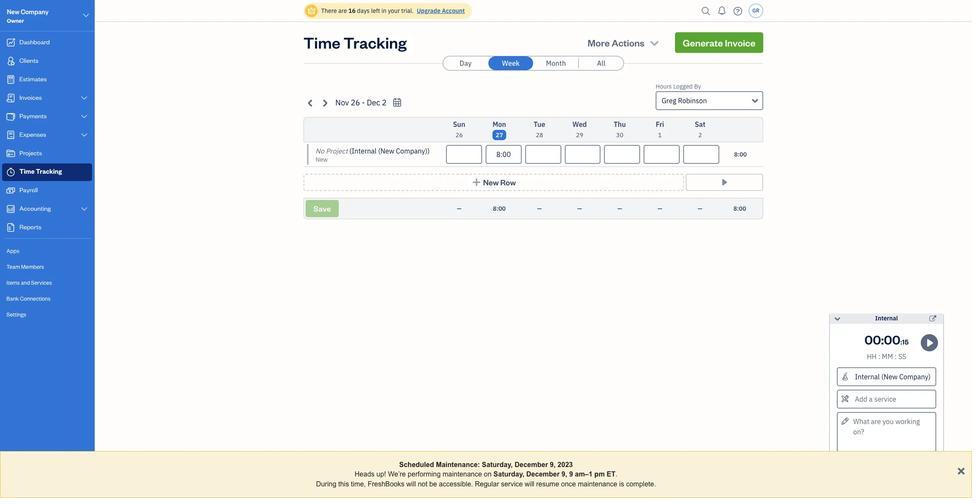 Task type: vqa. For each thing, say whether or not it's contained in the screenshot.
4th — from right
yes



Task type: locate. For each thing, give the bounding box(es) containing it.
not
[[418, 481, 428, 489]]

nov 26 - dec 2
[[336, 98, 387, 108]]

chevron large down image for payments
[[80, 113, 88, 120]]

new for new company owner
[[7, 8, 19, 16]]

1 horizontal spatial 9,
[[562, 472, 568, 479]]

items
[[6, 280, 20, 287]]

: up hh : mm : ss
[[882, 332, 885, 348]]

: inside the 00 : 00 : 15
[[901, 338, 903, 347]]

26 left -
[[351, 98, 360, 108]]

timer image
[[6, 168, 16, 177]]

What are you working on? text field
[[838, 413, 937, 456]]

00
[[865, 332, 882, 348], [885, 332, 901, 348]]

tracking down projects link
[[36, 168, 62, 176]]

0 vertical spatial maintenance
[[443, 472, 482, 479]]

reports link
[[2, 219, 92, 237]]

1 horizontal spatial new
[[316, 156, 328, 164]]

connections
[[20, 296, 51, 302]]

days
[[357, 7, 370, 15]]

chevron large down image inside payments link
[[80, 113, 88, 120]]

once
[[562, 481, 576, 489]]

26 for sun
[[456, 131, 463, 139]]

apps
[[6, 248, 19, 255]]

0 vertical spatial new
[[7, 8, 19, 16]]

2 00 from the left
[[885, 332, 901, 348]]

open in new window image
[[930, 314, 937, 324]]

clients link
[[2, 53, 92, 70]]

tue 28
[[534, 120, 546, 139]]

-
[[362, 98, 365, 108]]

mon 27
[[493, 120, 507, 139]]

00 : 00 : 15
[[865, 332, 909, 348]]

Duration text field
[[446, 145, 483, 164], [486, 145, 522, 164], [565, 145, 601, 164], [644, 145, 680, 164], [684, 145, 720, 164]]

estimates link
[[2, 71, 92, 89]]

1 vertical spatial maintenance
[[578, 481, 618, 489]]

on
[[484, 472, 492, 479]]

fri
[[656, 120, 665, 129]]

we're
[[388, 472, 406, 479]]

0 horizontal spatial will
[[407, 481, 416, 489]]

1 vertical spatial time
[[19, 168, 35, 176]]

project image
[[6, 150, 16, 158]]

1 horizontal spatial time
[[304, 32, 341, 53]]

2
[[382, 98, 387, 108], [699, 131, 703, 139]]

Duration text field
[[526, 145, 562, 164], [605, 145, 641, 164]]

3 — from the left
[[578, 205, 583, 213]]

2 vertical spatial new
[[484, 178, 499, 187]]

1 horizontal spatial 26
[[456, 131, 463, 139]]

26 inside sun 26
[[456, 131, 463, 139]]

9, left 9
[[562, 472, 568, 479]]

chevron large down image down payroll link
[[80, 206, 88, 213]]

clients
[[19, 56, 39, 65]]

0 horizontal spatial tracking
[[36, 168, 62, 176]]

1 vertical spatial 9,
[[562, 472, 568, 479]]

1 vertical spatial 2
[[699, 131, 703, 139]]

saturday, up service
[[494, 472, 525, 479]]

dashboard link
[[2, 34, 92, 52]]

29
[[577, 131, 584, 139]]

1 horizontal spatial time tracking
[[304, 32, 407, 53]]

no
[[316, 147, 325, 156]]

new right plus icon
[[484, 178, 499, 187]]

2 will from the left
[[525, 481, 535, 489]]

1 horizontal spatial duration text field
[[605, 145, 641, 164]]

0 horizontal spatial new
[[7, 8, 19, 16]]

row
[[501, 178, 516, 187]]

there
[[321, 7, 337, 15]]

0 horizontal spatial 2
[[382, 98, 387, 108]]

1 horizontal spatial 2
[[699, 131, 703, 139]]

1 vertical spatial 26
[[456, 131, 463, 139]]

0 vertical spatial 2
[[382, 98, 387, 108]]

0 horizontal spatial time
[[19, 168, 35, 176]]

sun
[[453, 120, 466, 129]]

1 vertical spatial tracking
[[36, 168, 62, 176]]

main element
[[0, 0, 116, 499]]

duration text field down 27
[[486, 145, 522, 164]]

invoices
[[19, 94, 42, 102]]

no project ( internal (new company) ) new
[[316, 147, 430, 164]]

tue
[[534, 120, 546, 129]]

gr
[[753, 7, 760, 14]]

accounting
[[19, 205, 51, 213]]

internal left (new
[[352, 147, 377, 156]]

time
[[304, 32, 341, 53], [19, 168, 35, 176]]

: right hh
[[879, 353, 881, 362]]

scheduled maintenance: saturday, december 9, 2023 heads up! we're performing maintenance on saturday, december 9, 9 am–1 pm et . during this time, freshbooks will not be accessible. regular service will resume once maintenance is complete.
[[316, 462, 657, 489]]

9,
[[550, 462, 556, 469], [562, 472, 568, 479]]

items and services link
[[2, 276, 92, 291]]

next week image
[[320, 98, 330, 108]]

chevron large down image inside the accounting link
[[80, 206, 88, 213]]

0 vertical spatial december
[[515, 462, 548, 469]]

0 horizontal spatial maintenance
[[443, 472, 482, 479]]

internal
[[352, 147, 377, 156], [876, 315, 899, 323]]

0 horizontal spatial 00
[[865, 332, 882, 348]]

left
[[371, 7, 380, 15]]

new inside button
[[484, 178, 499, 187]]

new up owner
[[7, 8, 19, 16]]

there are 16 days left in your trial. upgrade account
[[321, 7, 465, 15]]

time tracking down projects link
[[19, 168, 62, 176]]

2 down sat
[[699, 131, 703, 139]]

money image
[[6, 187, 16, 195]]

0 vertical spatial internal
[[352, 147, 377, 156]]

and
[[21, 280, 30, 287]]

0 vertical spatial time tracking
[[304, 32, 407, 53]]

service
[[501, 481, 523, 489]]

december
[[515, 462, 548, 469], [527, 472, 560, 479]]

crown image
[[307, 6, 316, 15]]

0 horizontal spatial duration text field
[[526, 145, 562, 164]]

notifications image
[[716, 2, 729, 19]]

new row button
[[304, 174, 685, 191]]

reports
[[19, 223, 41, 231]]

performing
[[408, 472, 441, 479]]

1 vertical spatial chevron large down image
[[80, 206, 88, 213]]

payments
[[19, 112, 47, 120]]

payroll link
[[2, 182, 92, 200]]

time tracking inside main element
[[19, 168, 62, 176]]

1 vertical spatial internal
[[876, 315, 899, 323]]

tracking down left
[[344, 32, 407, 53]]

1
[[659, 131, 662, 139]]

8:00
[[735, 151, 748, 159], [493, 205, 506, 213], [734, 205, 747, 213]]

duration text field down 30 at the top of the page
[[605, 145, 641, 164]]

0 vertical spatial 9,
[[550, 462, 556, 469]]

time tracking down 16
[[304, 32, 407, 53]]

duration text field down 1
[[644, 145, 680, 164]]

new down no at the top left of page
[[316, 156, 328, 164]]

maintenance down the maintenance:
[[443, 472, 482, 479]]

chevron large down image down "invoices" 'link'
[[80, 113, 88, 120]]

will left not
[[407, 481, 416, 489]]

internal up the 00 : 00 : 15
[[876, 315, 899, 323]]

1 vertical spatial december
[[527, 472, 560, 479]]

time down there
[[304, 32, 341, 53]]

× dialog
[[0, 452, 973, 499]]

new inside 'new company owner'
[[7, 8, 19, 16]]

1 vertical spatial time tracking
[[19, 168, 62, 176]]

2 chevron large down image from the top
[[80, 206, 88, 213]]

report image
[[6, 224, 16, 232]]

collapse timer details image
[[834, 314, 842, 324]]

1 horizontal spatial maintenance
[[578, 481, 618, 489]]

tracking inside time tracking link
[[36, 168, 62, 176]]

duration text field down 28
[[526, 145, 562, 164]]

search image
[[700, 5, 714, 17]]

discard button
[[838, 483, 937, 499]]

2 — from the left
[[538, 205, 542, 213]]

16
[[349, 7, 356, 15]]

chevron large down image
[[80, 113, 88, 120], [80, 206, 88, 213]]

26
[[351, 98, 360, 108], [456, 131, 463, 139]]

duration text field down sat 2
[[684, 145, 720, 164]]

estimate image
[[6, 75, 16, 84]]

logged
[[674, 83, 693, 90]]

00 left 15 on the right
[[885, 332, 901, 348]]

9, left '2023'
[[550, 462, 556, 469]]

1 horizontal spatial internal
[[876, 315, 899, 323]]

chevron large down image inside "invoices" 'link'
[[80, 95, 88, 102]]

1 vertical spatial new
[[316, 156, 328, 164]]

2 right dec
[[382, 98, 387, 108]]

4 — from the left
[[618, 205, 623, 213]]

0 vertical spatial 26
[[351, 98, 360, 108]]

time right timer icon
[[19, 168, 35, 176]]

1 00 from the left
[[865, 332, 882, 348]]

week
[[502, 59, 520, 68]]

will right service
[[525, 481, 535, 489]]

0 horizontal spatial 9,
[[550, 462, 556, 469]]

generate invoice button
[[676, 32, 764, 53]]

choose a date image
[[393, 98, 402, 108]]

00 up hh
[[865, 332, 882, 348]]

duration text field down sun 26
[[446, 145, 483, 164]]

2 vertical spatial chevron large down image
[[80, 132, 88, 139]]

am–1
[[575, 472, 593, 479]]

chevron large down image
[[82, 10, 90, 21], [80, 95, 88, 102], [80, 132, 88, 139]]

chevrondown image
[[649, 37, 661, 49]]

maintenance down pm
[[578, 481, 618, 489]]

saturday, up on
[[482, 462, 513, 469]]

26 down sun
[[456, 131, 463, 139]]

plus image
[[472, 178, 482, 187]]

1 horizontal spatial tracking
[[344, 32, 407, 53]]

1 duration text field from the left
[[526, 145, 562, 164]]

5 duration text field from the left
[[684, 145, 720, 164]]

invoice image
[[6, 94, 16, 103]]

1 chevron large down image from the top
[[80, 113, 88, 120]]

1 duration text field from the left
[[446, 145, 483, 164]]

2 horizontal spatial new
[[484, 178, 499, 187]]

1 horizontal spatial 00
[[885, 332, 901, 348]]

invoice
[[726, 37, 756, 49]]

payments link
[[2, 108, 92, 126]]

maintenance:
[[436, 462, 480, 469]]

expense image
[[6, 131, 16, 140]]

9
[[570, 472, 574, 479]]

0 vertical spatial tracking
[[344, 32, 407, 53]]

previous week image
[[306, 98, 316, 108]]

1 vertical spatial chevron large down image
[[80, 95, 88, 102]]

team
[[6, 264, 20, 271]]

0 vertical spatial chevron large down image
[[80, 113, 88, 120]]

all link
[[579, 56, 624, 70]]

0 horizontal spatial internal
[[352, 147, 377, 156]]

4 duration text field from the left
[[644, 145, 680, 164]]

duration text field down 29
[[565, 145, 601, 164]]

discard
[[874, 487, 901, 497]]

your
[[388, 7, 400, 15]]

0 horizontal spatial 26
[[351, 98, 360, 108]]

maintenance
[[443, 472, 482, 479], [578, 481, 618, 489]]

payment image
[[6, 112, 16, 121]]

0 horizontal spatial time tracking
[[19, 168, 62, 176]]

1 horizontal spatial will
[[525, 481, 535, 489]]

projects link
[[2, 145, 92, 163]]

generate invoice
[[683, 37, 756, 49]]

chevron large down image for invoices
[[80, 95, 88, 102]]

: up ss
[[901, 338, 903, 347]]

company)
[[396, 147, 428, 156]]

saturday,
[[482, 462, 513, 469], [494, 472, 525, 479]]



Task type: describe. For each thing, give the bounding box(es) containing it.
6 — from the left
[[698, 205, 703, 213]]

pm
[[595, 472, 605, 479]]

month
[[546, 59, 566, 68]]

0 vertical spatial time
[[304, 32, 341, 53]]

trial.
[[402, 7, 414, 15]]

2 duration text field from the left
[[486, 145, 522, 164]]

expenses link
[[2, 127, 92, 144]]

× button
[[958, 463, 966, 479]]

up!
[[377, 472, 386, 479]]

resume timer image
[[925, 338, 937, 349]]

time,
[[351, 481, 366, 489]]

thu
[[614, 120, 626, 129]]

team members link
[[2, 260, 92, 275]]

more actions button
[[580, 32, 669, 53]]

projects
[[19, 149, 42, 157]]

dashboard image
[[6, 38, 16, 47]]

hh : mm : ss
[[868, 353, 907, 362]]

.
[[616, 472, 618, 479]]

payroll
[[19, 186, 38, 194]]

sat 2
[[695, 120, 706, 139]]

resume
[[537, 481, 560, 489]]

dashboard
[[19, 38, 50, 46]]

new for new row
[[484, 178, 499, 187]]

company
[[21, 8, 49, 16]]

be
[[430, 481, 437, 489]]

Add a client or project text field
[[838, 369, 936, 386]]

more actions
[[588, 37, 645, 49]]

et
[[607, 472, 616, 479]]

by
[[695, 83, 702, 90]]

heads
[[355, 472, 375, 479]]

new inside no project ( internal (new company) ) new
[[316, 156, 328, 164]]

2 duration text field from the left
[[605, 145, 641, 164]]

3 duration text field from the left
[[565, 145, 601, 164]]

greg robinson
[[662, 97, 708, 105]]

is
[[620, 481, 625, 489]]

5 — from the left
[[658, 205, 663, 213]]

owner
[[7, 17, 24, 24]]

dec
[[367, 98, 380, 108]]

chart image
[[6, 205, 16, 214]]

: left ss
[[896, 353, 898, 362]]

(new
[[378, 147, 395, 156]]

internal inside no project ( internal (new company) ) new
[[352, 147, 377, 156]]

30
[[617, 131, 624, 139]]

Add a service text field
[[838, 391, 936, 408]]

0 vertical spatial chevron large down image
[[82, 10, 90, 21]]

day link
[[444, 56, 488, 70]]

)
[[428, 147, 430, 156]]

project
[[326, 147, 348, 156]]

2 inside sat 2
[[699, 131, 703, 139]]

hours logged by
[[656, 83, 702, 90]]

more
[[588, 37, 610, 49]]

members
[[21, 264, 44, 271]]

wed 29
[[573, 120, 587, 139]]

all
[[597, 59, 606, 68]]

1 vertical spatial saturday,
[[494, 472, 525, 479]]

client image
[[6, 57, 16, 65]]

×
[[958, 463, 966, 479]]

services
[[31, 280, 52, 287]]

greg robinson button
[[656, 91, 764, 110]]

1 will from the left
[[407, 481, 416, 489]]

sun 26
[[453, 120, 466, 139]]

26 for nov
[[351, 98, 360, 108]]

freshbooks
[[368, 481, 405, 489]]

wed
[[573, 120, 587, 129]]

week link
[[489, 56, 534, 70]]

go to help image
[[732, 5, 745, 17]]

complete.
[[627, 481, 657, 489]]

account
[[442, 7, 465, 15]]

bank connections
[[6, 296, 51, 302]]

2023
[[558, 462, 573, 469]]

items and services
[[6, 280, 52, 287]]

sat
[[695, 120, 706, 129]]

1 — from the left
[[457, 205, 462, 213]]

27
[[496, 131, 503, 139]]

are
[[339, 7, 347, 15]]

greg
[[662, 97, 677, 105]]

expenses
[[19, 131, 46, 139]]

estimates
[[19, 75, 47, 83]]

actions
[[612, 37, 645, 49]]

time inside time tracking link
[[19, 168, 35, 176]]

scheduled
[[400, 462, 434, 469]]

regular
[[475, 481, 499, 489]]

month link
[[534, 56, 579, 70]]

chevron large down image for expenses
[[80, 132, 88, 139]]

ss
[[899, 353, 907, 362]]

hh
[[868, 353, 877, 362]]

generate
[[683, 37, 724, 49]]

settings link
[[2, 308, 92, 323]]

during
[[316, 481, 337, 489]]

robinson
[[679, 97, 708, 105]]

0 vertical spatial saturday,
[[482, 462, 513, 469]]

chevron large down image for accounting
[[80, 206, 88, 213]]

time tracking link
[[2, 164, 92, 181]]

invoices link
[[2, 90, 92, 107]]

fri 1
[[656, 120, 665, 139]]

start timer image
[[720, 178, 730, 187]]

new row
[[484, 178, 516, 187]]



